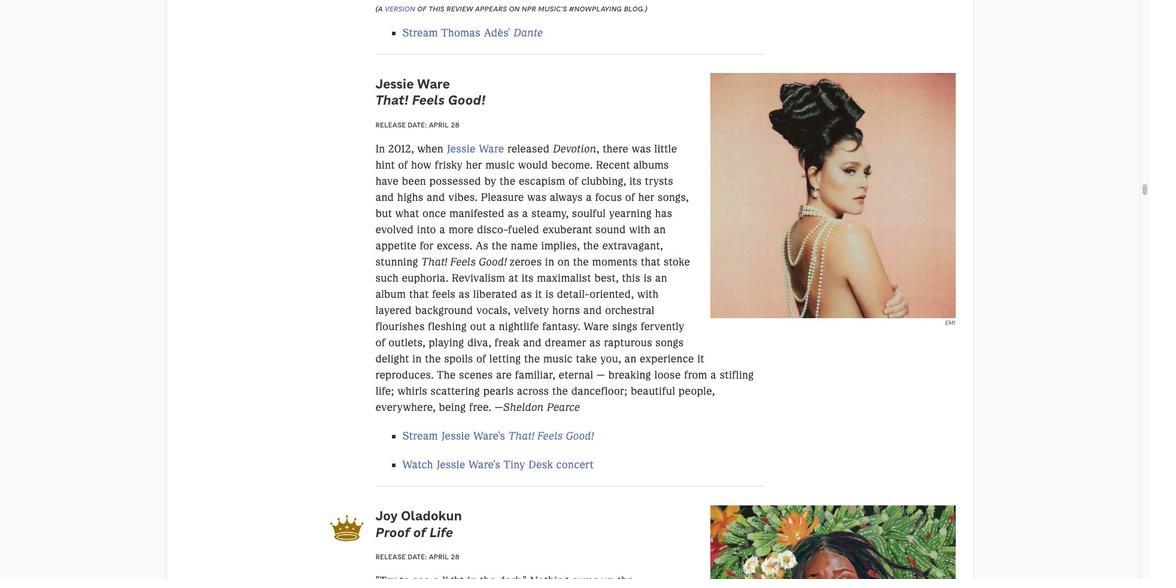 Task type: locate. For each thing, give the bounding box(es) containing it.
0 horizontal spatial is
[[546, 288, 554, 301]]

that! up 2012,
[[376, 92, 409, 109]]

version
[[385, 4, 415, 13]]

a
[[586, 191, 592, 204], [522, 207, 529, 220], [440, 223, 446, 236], [490, 320, 496, 333], [711, 369, 717, 382]]

2 horizontal spatial feels
[[538, 430, 563, 443]]

in down implies,
[[545, 256, 555, 269]]

of right version
[[417, 4, 427, 13]]

at
[[509, 272, 519, 285]]

release up in
[[376, 120, 406, 129]]

1 vertical spatial release date: april 28
[[376, 553, 460, 562]]

1 horizontal spatial that!
[[422, 256, 448, 269]]

on
[[509, 4, 520, 13], [558, 256, 570, 269]]

0 vertical spatial ware's
[[474, 430, 506, 443]]

good!
[[448, 92, 486, 109], [479, 256, 507, 269], [566, 430, 594, 443]]

in
[[376, 142, 385, 156]]

1 horizontal spatial this
[[622, 272, 641, 285]]

feels inside the jessie ware that! feels good!
[[412, 92, 445, 109]]

is down extravagant,
[[644, 272, 652, 285]]

highs
[[398, 191, 424, 204]]

0 horizontal spatial music
[[486, 159, 515, 172]]

1 horizontal spatial in
[[545, 256, 555, 269]]

this left review
[[429, 4, 445, 13]]

vocals,
[[477, 304, 511, 317]]

1 horizontal spatial music
[[544, 353, 573, 366]]

the up pleasure
[[500, 175, 516, 188]]

1 vertical spatial feels
[[451, 256, 476, 269]]

1 horizontal spatial ware
[[479, 142, 505, 156]]

stream for stream jessie ware's that! feels good!
[[403, 430, 438, 443]]

0 horizontal spatial feels
[[412, 92, 445, 109]]

2 vertical spatial ware
[[584, 320, 609, 333]]

jessie ware, that! feels good! image
[[711, 73, 956, 318]]

release
[[376, 120, 406, 129], [376, 553, 406, 562]]

date:
[[408, 120, 427, 129], [408, 553, 427, 562]]

0 horizontal spatial its
[[522, 272, 534, 285]]

as up velvety
[[521, 288, 532, 301]]

0 horizontal spatial that!
[[376, 92, 409, 109]]

2 stream from the top
[[403, 430, 438, 443]]

1 horizontal spatial is
[[644, 272, 652, 285]]

— down pearls
[[495, 401, 503, 414]]

a right the 'out'
[[490, 320, 496, 333]]

1 vertical spatial is
[[546, 288, 554, 301]]

release down proof
[[376, 553, 406, 562]]

1 vertical spatial stream
[[403, 430, 438, 443]]

released
[[508, 142, 550, 156]]

always
[[550, 191, 583, 204]]

name
[[511, 239, 538, 253]]

0 vertical spatial an
[[654, 223, 666, 236]]

0 horizontal spatial in
[[413, 353, 422, 366]]

28 up jessie ware link
[[451, 120, 460, 129]]

2 horizontal spatial ware
[[584, 320, 609, 333]]

this down moments
[[622, 272, 641, 285]]

ware's left 'tiny'
[[469, 459, 501, 472]]

stream thomas adès' dante
[[403, 26, 543, 39]]

0 vertical spatial april
[[429, 120, 449, 129]]

0 vertical spatial date:
[[408, 120, 427, 129]]

being
[[439, 401, 466, 414]]

it up from
[[698, 353, 705, 366]]

music up by at the left top
[[486, 159, 515, 172]]

image credit element
[[711, 318, 956, 327]]

of
[[417, 4, 427, 13], [398, 159, 408, 172], [569, 175, 579, 188], [626, 191, 635, 204], [376, 336, 385, 350], [477, 353, 486, 366], [414, 524, 426, 541]]

sings
[[613, 320, 638, 333]]

as
[[508, 207, 519, 220], [459, 288, 470, 301], [521, 288, 532, 301], [590, 336, 601, 350]]

across
[[517, 385, 549, 398]]

0 horizontal spatial —
[[495, 401, 503, 414]]

its right at
[[522, 272, 534, 285]]

would
[[518, 159, 548, 172]]

on left npr
[[509, 4, 520, 13]]

1 horizontal spatial it
[[698, 353, 705, 366]]

release date: april 28
[[376, 120, 460, 129], [376, 553, 460, 562]]

1 horizontal spatial was
[[632, 142, 651, 156]]

1 stream from the top
[[403, 26, 438, 39]]

of down become.
[[569, 175, 579, 188]]

clubbing,
[[582, 175, 627, 188]]

0 vertical spatial that!
[[376, 92, 409, 109]]

was
[[632, 142, 651, 156], [528, 191, 547, 204]]

evolved
[[376, 223, 414, 236]]

euphoria.
[[402, 272, 449, 285]]

it up velvety
[[535, 288, 542, 301]]

people,
[[679, 385, 715, 398]]

pearce
[[547, 401, 580, 414]]

an down has
[[654, 223, 666, 236]]

0 horizontal spatial ware
[[417, 75, 450, 92]]

fervently
[[641, 320, 685, 333]]

reproduces.
[[376, 369, 434, 382]]

was down escapism
[[528, 191, 547, 204]]

as up fueled
[[508, 207, 519, 220]]

a up the soulful
[[586, 191, 592, 204]]

there
[[603, 142, 629, 156]]

— up dancefloor;
[[597, 369, 606, 382]]

with up extravagant,
[[629, 223, 651, 236]]

1 vertical spatial ware's
[[469, 459, 501, 472]]

an down stoke in the right top of the page
[[656, 272, 668, 285]]

0 vertical spatial music
[[486, 159, 515, 172]]

is down maximalist on the top of page
[[546, 288, 554, 301]]

vibes.
[[449, 191, 478, 204]]

0 vertical spatial stream
[[403, 26, 438, 39]]

date: up when
[[408, 120, 427, 129]]

devotion
[[553, 142, 597, 156]]

28 down life
[[451, 553, 460, 562]]

date: down joy oladokun proof of life
[[408, 553, 427, 562]]

1 vertical spatial music
[[544, 353, 573, 366]]

life;
[[376, 385, 394, 398]]

0 vertical spatial her
[[466, 159, 482, 172]]

jessie
[[376, 75, 414, 92], [447, 142, 476, 156], [441, 430, 470, 443], [437, 459, 466, 472]]

its
[[630, 175, 642, 188], [522, 272, 534, 285]]

0 vertical spatial release date: april 28
[[376, 120, 460, 129]]

release date: april 28 down joy oladokun proof of life
[[376, 553, 460, 562]]

dante
[[514, 26, 543, 39]]

0 vertical spatial it
[[535, 288, 542, 301]]

pearls
[[484, 385, 514, 398]]

stunning
[[376, 256, 418, 269]]

an
[[654, 223, 666, 236], [656, 272, 668, 285], [625, 353, 637, 366]]

good! up concert at the bottom of the page
[[566, 430, 594, 443]]

stream up watch
[[403, 430, 438, 443]]

her down jessie ware link
[[466, 159, 482, 172]]

1 horizontal spatial on
[[558, 256, 570, 269]]

by
[[485, 175, 497, 188]]

little
[[655, 142, 678, 156]]

a right from
[[711, 369, 717, 382]]

1 april from the top
[[429, 120, 449, 129]]

2 release date: april 28 from the top
[[376, 553, 460, 562]]

her down trysts
[[639, 191, 655, 204]]

extravagant,
[[603, 239, 663, 253]]

1 vertical spatial with
[[637, 288, 659, 301]]

1 horizontal spatial —
[[597, 369, 606, 382]]

april down life
[[429, 553, 449, 562]]

0 vertical spatial that
[[641, 256, 661, 269]]

1 vertical spatial ware
[[479, 142, 505, 156]]

its inside , there was little hint of how frisky her music would become. recent albums have been possessed by the escapism of clubbing, its trysts and highs and vibes. pleasure was always a focus of her songs, but what once manifested as a steamy, soulful yearning has evolved into a more disco-fueled exuberant sound with an appetite for excess. as the name implies, the extravagant, stunning
[[630, 175, 642, 188]]

music down dreamer
[[544, 353, 573, 366]]

april up when
[[429, 120, 449, 129]]

this inside zeroes in on the moments that stoke such euphoria. revivalism at its maximalist best, this is an album that feels as liberated as it is detail-oriented, with layered background vocals, velvety horns and orchestral flourishes fleshing out a nightlife fantasy. ware sings fervently of outlets, playing diva, freak and dreamer as rapturous songs delight in the spoils of letting the music take you, an experience it reproduces. the scenes are familiar, eternal — breaking loose from a stifling life; whirls scattering pearls across the dancefloor; beautiful people, everywhere, being free. —
[[622, 272, 641, 285]]

that! down for
[[422, 256, 448, 269]]

beautiful
[[631, 385, 676, 398]]

this
[[429, 4, 445, 13], [622, 272, 641, 285]]

in
[[545, 256, 555, 269], [413, 353, 422, 366]]

0 vertical spatial feels
[[412, 92, 445, 109]]

ware's up watch jessie ware's tiny desk concert link
[[474, 430, 506, 443]]

have
[[376, 175, 399, 188]]

that! feels good!
[[422, 256, 510, 269]]

0 horizontal spatial it
[[535, 288, 542, 301]]

ware up by at the left top
[[479, 142, 505, 156]]

good! down as
[[479, 256, 507, 269]]

1 vertical spatial this
[[622, 272, 641, 285]]

1 vertical spatial april
[[429, 553, 449, 562]]

that down extravagant,
[[641, 256, 661, 269]]

0 vertical spatial 28
[[451, 120, 460, 129]]

0 vertical spatial with
[[629, 223, 651, 236]]

in down outlets,
[[413, 353, 422, 366]]

with up orchestral on the right bottom of page
[[637, 288, 659, 301]]

2 vertical spatial that!
[[509, 430, 535, 443]]

1 vertical spatial —
[[495, 401, 503, 414]]

ware left sings
[[584, 320, 609, 333]]

2 vertical spatial good!
[[566, 430, 594, 443]]

1 vertical spatial was
[[528, 191, 547, 204]]

0 vertical spatial good!
[[448, 92, 486, 109]]

emi
[[946, 319, 956, 327]]

feels up when
[[412, 92, 445, 109]]

1 vertical spatial her
[[639, 191, 655, 204]]

2 vertical spatial feels
[[538, 430, 563, 443]]

whirls
[[398, 385, 428, 398]]

feels down 'sheldon pearce' on the bottom of the page
[[538, 430, 563, 443]]

28
[[451, 120, 460, 129], [451, 553, 460, 562]]

stream down version
[[403, 26, 438, 39]]

2 release from the top
[[376, 553, 406, 562]]

been
[[402, 175, 426, 188]]

0 vertical spatial its
[[630, 175, 642, 188]]

frisky
[[435, 159, 463, 172]]

of left life
[[414, 524, 426, 541]]

feels down excess.
[[451, 256, 476, 269]]

the
[[437, 369, 456, 382]]

release date: april 28 up when
[[376, 120, 460, 129]]

detail-
[[557, 288, 590, 301]]

of inside joy oladokun proof of life
[[414, 524, 426, 541]]

0 horizontal spatial this
[[429, 4, 445, 13]]

that
[[641, 256, 661, 269], [409, 288, 429, 301]]

0 vertical spatial on
[[509, 4, 520, 13]]

1 horizontal spatial its
[[630, 175, 642, 188]]

1 vertical spatial date:
[[408, 553, 427, 562]]

stream
[[403, 26, 438, 39], [403, 430, 438, 443]]

was up albums
[[632, 142, 651, 156]]

it
[[535, 288, 542, 301], [698, 353, 705, 366]]

and down nightlife
[[523, 336, 542, 350]]

its down albums
[[630, 175, 642, 188]]

1 vertical spatial on
[[558, 256, 570, 269]]

letting
[[490, 353, 521, 366]]

1 horizontal spatial that
[[641, 256, 661, 269]]

yearning
[[609, 207, 652, 220]]

0 horizontal spatial was
[[528, 191, 547, 204]]

0 vertical spatial —
[[597, 369, 606, 382]]

liberated
[[473, 288, 518, 301]]

of down 2012,
[[398, 159, 408, 172]]

that! down sheldon
[[509, 430, 535, 443]]

best,
[[595, 272, 619, 285]]

as up take
[[590, 336, 601, 350]]

thomas
[[441, 26, 481, 39]]

an up breaking
[[625, 353, 637, 366]]

joy oladokun, proof of life image
[[711, 506, 956, 580]]

once
[[423, 207, 446, 220]]

1 vertical spatial 28
[[451, 553, 460, 562]]

0 vertical spatial ware
[[417, 75, 450, 92]]

1 vertical spatial that
[[409, 288, 429, 301]]

1 horizontal spatial her
[[639, 191, 655, 204]]

1 release from the top
[[376, 120, 406, 129]]

jessie inside the jessie ware that! feels good!
[[376, 75, 414, 92]]

ware down thomas on the left of page
[[417, 75, 450, 92]]

life
[[430, 524, 453, 541]]

that down euphoria.
[[409, 288, 429, 301]]

the up the
[[425, 353, 441, 366]]

how
[[411, 159, 432, 172]]

1 vertical spatial its
[[522, 272, 534, 285]]

2 horizontal spatial that!
[[509, 430, 535, 443]]

0 horizontal spatial that
[[409, 288, 429, 301]]

stream for stream thomas adès' dante
[[403, 26, 438, 39]]

and down oriented,
[[584, 304, 602, 317]]

what
[[396, 207, 420, 220]]

0 vertical spatial is
[[644, 272, 652, 285]]

good! up jessie ware link
[[448, 92, 486, 109]]

with
[[629, 223, 651, 236], [637, 288, 659, 301]]

as inside , there was little hint of how frisky her music would become. recent albums have been possessed by the escapism of clubbing, its trysts and highs and vibes. pleasure was always a focus of her songs, but what once manifested as a steamy, soulful yearning has evolved into a more disco-fueled exuberant sound with an appetite for excess. as the name implies, the extravagant, stunning
[[508, 207, 519, 220]]

on up maximalist on the top of page
[[558, 256, 570, 269]]

albums
[[634, 159, 669, 172]]

0 vertical spatial release
[[376, 120, 406, 129]]

her
[[466, 159, 482, 172], [639, 191, 655, 204]]

revivalism
[[452, 272, 506, 285]]

and up once
[[427, 191, 445, 204]]

its inside zeroes in on the moments that stoke such euphoria. revivalism at its maximalist best, this is an album that feels as liberated as it is detail-oriented, with layered background vocals, velvety horns and orchestral flourishes fleshing out a nightlife fantasy. ware sings fervently of outlets, playing diva, freak and dreamer as rapturous songs delight in the spoils of letting the music take you, an experience it reproduces. the scenes are familiar, eternal — breaking loose from a stifling life; whirls scattering pearls across the dancefloor; beautiful people, everywhere, being free. —
[[522, 272, 534, 285]]

the up pearce
[[552, 385, 568, 398]]

1 vertical spatial release
[[376, 553, 406, 562]]



Task type: vqa. For each thing, say whether or not it's contained in the screenshot.
FAMILIAR, at bottom left
yes



Task type: describe. For each thing, give the bounding box(es) containing it.
1 vertical spatial in
[[413, 353, 422, 366]]

focus
[[596, 191, 622, 204]]

appears
[[475, 4, 507, 13]]

1 date: from the top
[[408, 120, 427, 129]]

music inside , there was little hint of how frisky her music would become. recent albums have been possessed by the escapism of clubbing, its trysts and highs and vibes. pleasure was always a focus of her songs, but what once manifested as a steamy, soulful yearning has evolved into a more disco-fueled exuberant sound with an appetite for excess. as the name implies, the extravagant, stunning
[[486, 159, 515, 172]]

2 april from the top
[[429, 553, 449, 562]]

take
[[576, 353, 597, 366]]

moments
[[593, 256, 638, 269]]

sound
[[596, 223, 626, 236]]

2 28 from the top
[[451, 553, 460, 562]]

scenes
[[459, 369, 493, 382]]

ware's for tiny
[[469, 459, 501, 472]]

1 horizontal spatial feels
[[451, 256, 476, 269]]

(a version of this review appears on npr music's #nowplaying blog.)
[[376, 4, 648, 13]]

joy
[[376, 508, 398, 525]]

fantasy.
[[543, 320, 581, 333]]

delight
[[376, 353, 409, 366]]

as right feels
[[459, 288, 470, 301]]

trysts
[[645, 175, 674, 188]]

into
[[417, 223, 436, 236]]

dancefloor;
[[572, 385, 628, 398]]

songs,
[[658, 191, 689, 204]]

soulful
[[572, 207, 606, 220]]

of up delight
[[376, 336, 385, 350]]

of up yearning
[[626, 191, 635, 204]]

orchestral
[[605, 304, 655, 317]]

feels
[[432, 288, 456, 301]]

from
[[685, 369, 708, 382]]

dreamer
[[545, 336, 587, 350]]

watch jessie ware's tiny desk concert
[[403, 459, 594, 472]]

review
[[447, 4, 473, 13]]

2 date: from the top
[[408, 553, 427, 562]]

npr
[[522, 4, 536, 13]]

breaking
[[609, 369, 652, 382]]

horns
[[553, 304, 580, 317]]

music inside zeroes in on the moments that stoke such euphoria. revivalism at its maximalist best, this is an album that feels as liberated as it is detail-oriented, with layered background vocals, velvety horns and orchestral flourishes fleshing out a nightlife fantasy. ware sings fervently of outlets, playing diva, freak and dreamer as rapturous songs delight in the spoils of letting the music take you, an experience it reproduces. the scenes are familiar, eternal — breaking loose from a stifling life; whirls scattering pearls across the dancefloor; beautiful people, everywhere, being free. —
[[544, 353, 573, 366]]

stifling
[[720, 369, 754, 382]]

desk
[[529, 459, 553, 472]]

the right as
[[492, 239, 508, 253]]

that! inside the jessie ware that! feels good!
[[376, 92, 409, 109]]

0 horizontal spatial her
[[466, 159, 482, 172]]

nightlife
[[499, 320, 539, 333]]

version link
[[385, 4, 415, 13]]

escapism
[[519, 175, 566, 188]]

playing
[[429, 336, 464, 350]]

disco-
[[477, 223, 508, 236]]

watch jessie ware's tiny desk concert link
[[403, 459, 594, 472]]

more
[[449, 223, 474, 236]]

sheldon
[[503, 401, 544, 414]]

appetite
[[376, 239, 417, 253]]

on inside zeroes in on the moments that stoke such euphoria. revivalism at its maximalist best, this is an album that feels as liberated as it is detail-oriented, with layered background vocals, velvety horns and orchestral flourishes fleshing out a nightlife fantasy. ware sings fervently of outlets, playing diva, freak and dreamer as rapturous songs delight in the spoils of letting the music take you, an experience it reproduces. the scenes are familiar, eternal — breaking loose from a stifling life; whirls scattering pearls across the dancefloor; beautiful people, everywhere, being free. —
[[558, 256, 570, 269]]

fleshing
[[428, 320, 467, 333]]

oladokun
[[401, 508, 462, 525]]

the up familiar,
[[524, 353, 540, 366]]

music's
[[538, 4, 567, 13]]

and up but
[[376, 191, 394, 204]]

a up fueled
[[522, 207, 529, 220]]

diva,
[[468, 336, 492, 350]]

layered
[[376, 304, 412, 317]]

with inside zeroes in on the moments that stoke such euphoria. revivalism at its maximalist best, this is an album that feels as liberated as it is detail-oriented, with layered background vocals, velvety horns and orchestral flourishes fleshing out a nightlife fantasy. ware sings fervently of outlets, playing diva, freak and dreamer as rapturous songs delight in the spoils of letting the music take you, an experience it reproduces. the scenes are familiar, eternal — breaking loose from a stifling life; whirls scattering pearls across the dancefloor; beautiful people, everywhere, being free. —
[[637, 288, 659, 301]]

hint
[[376, 159, 395, 172]]

1 vertical spatial good!
[[479, 256, 507, 269]]

background
[[415, 304, 473, 317]]

stoke
[[664, 256, 691, 269]]

good! inside the jessie ware that! feels good!
[[448, 92, 486, 109]]

excess.
[[437, 239, 473, 253]]

steamy,
[[532, 207, 569, 220]]

a right into
[[440, 223, 446, 236]]

1 release date: april 28 from the top
[[376, 120, 460, 129]]

scattering
[[431, 385, 480, 398]]

ware inside zeroes in on the moments that stoke such euphoria. revivalism at its maximalist best, this is an album that feels as liberated as it is detail-oriented, with layered background vocals, velvety horns and orchestral flourishes fleshing out a nightlife fantasy. ware sings fervently of outlets, playing diva, freak and dreamer as rapturous songs delight in the spoils of letting the music take you, an experience it reproduces. the scenes are familiar, eternal — breaking loose from a stifling life; whirls scattering pearls across the dancefloor; beautiful people, everywhere, being free. —
[[584, 320, 609, 333]]

for
[[420, 239, 434, 253]]

with inside , there was little hint of how frisky her music would become. recent albums have been possessed by the escapism of clubbing, its trysts and highs and vibes. pleasure was always a focus of her songs, but what once manifested as a steamy, soulful yearning has evolved into a more disco-fueled exuberant sound with an appetite for excess. as the name implies, the extravagant, stunning
[[629, 223, 651, 236]]

2 vertical spatial an
[[625, 353, 637, 366]]

concert
[[557, 459, 594, 472]]

everywhere,
[[376, 401, 436, 414]]

0 horizontal spatial on
[[509, 4, 520, 13]]

0 vertical spatial was
[[632, 142, 651, 156]]

ware inside the jessie ware that! feels good!
[[417, 75, 450, 92]]

, there was little hint of how frisky her music would become. recent albums have been possessed by the escapism of clubbing, its trysts and highs and vibes. pleasure was always a focus of her songs, but what once manifested as a steamy, soulful yearning has evolved into a more disco-fueled exuberant sound with an appetite for excess. as the name implies, the extravagant, stunning
[[376, 142, 689, 269]]

spoils
[[444, 353, 473, 366]]

are
[[496, 369, 512, 382]]

1 28 from the top
[[451, 120, 460, 129]]

experience
[[640, 353, 694, 366]]

ware's for that!
[[474, 430, 506, 443]]

oriented,
[[590, 288, 634, 301]]

album
[[376, 288, 406, 301]]

sheldon pearce
[[503, 401, 580, 414]]

adès'
[[484, 26, 511, 39]]

jessie ware that! feels good!
[[376, 75, 486, 109]]

flourishes
[[376, 320, 425, 333]]

when
[[417, 142, 444, 156]]

1 vertical spatial an
[[656, 272, 668, 285]]

exuberant
[[543, 223, 593, 236]]

,
[[597, 142, 600, 156]]

0 vertical spatial this
[[429, 4, 445, 13]]

zeroes in on the moments that stoke such euphoria. revivalism at its maximalist best, this is an album that feels as liberated as it is detail-oriented, with layered background vocals, velvety horns and orchestral flourishes fleshing out a nightlife fantasy. ware sings fervently of outlets, playing diva, freak and dreamer as rapturous songs delight in the spoils of letting the music take you, an experience it reproduces. the scenes are familiar, eternal — breaking loose from a stifling life; whirls scattering pearls across the dancefloor; beautiful people, everywhere, being free. —
[[376, 256, 754, 414]]

songs
[[656, 336, 684, 350]]

but
[[376, 207, 392, 220]]

the down sound
[[583, 239, 599, 253]]

blog.)
[[624, 4, 648, 13]]

loose
[[655, 369, 681, 382]]

eternal
[[559, 369, 594, 382]]

you,
[[601, 353, 622, 366]]

implies,
[[541, 239, 580, 253]]

0 vertical spatial in
[[545, 256, 555, 269]]

as
[[476, 239, 489, 253]]

2012,
[[389, 142, 414, 156]]

joy oladokun proof of life
[[376, 508, 462, 541]]

of down diva,
[[477, 353, 486, 366]]

an inside , there was little hint of how frisky her music would become. recent albums have been possessed by the escapism of clubbing, its trysts and highs and vibes. pleasure was always a focus of her songs, but what once manifested as a steamy, soulful yearning has evolved into a more disco-fueled exuberant sound with an appetite for excess. as the name implies, the extravagant, stunning
[[654, 223, 666, 236]]

the up maximalist on the top of page
[[573, 256, 589, 269]]

watch
[[403, 459, 433, 472]]

recent
[[596, 159, 630, 172]]

1 vertical spatial that!
[[422, 256, 448, 269]]

1 vertical spatial it
[[698, 353, 705, 366]]



